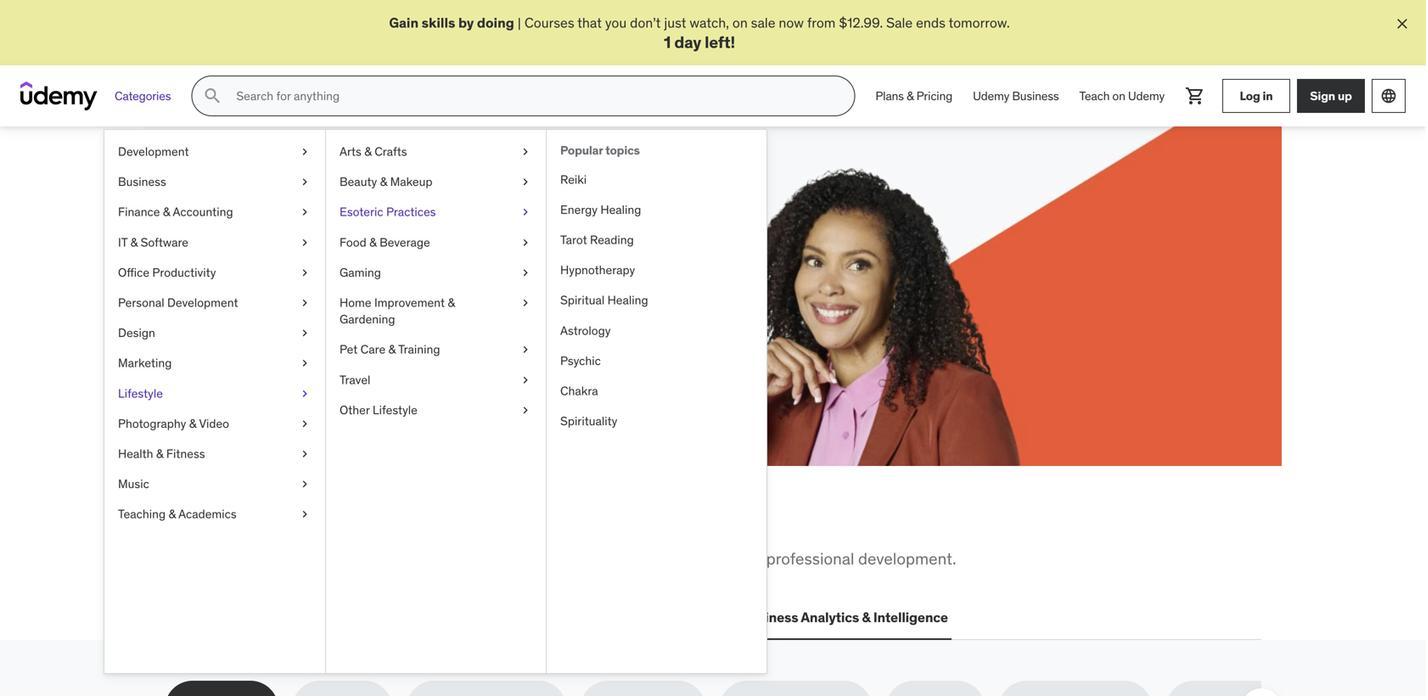 Task type: vqa. For each thing, say whether or not it's contained in the screenshot.
COURSES to the right
yes



Task type: locate. For each thing, give the bounding box(es) containing it.
xsmall image for beauty & makeup
[[519, 174, 532, 190]]

0 vertical spatial courses
[[524, 14, 574, 31]]

teaching
[[118, 507, 166, 522]]

log
[[1240, 88, 1260, 103]]

0 horizontal spatial skills
[[257, 506, 330, 541]]

2 horizontal spatial skills
[[422, 14, 455, 31]]

& left video
[[189, 416, 196, 431]]

business left analytics
[[741, 609, 798, 626]]

xsmall image for finance & accounting
[[298, 204, 312, 221]]

lifestyle down marketing
[[118, 386, 163, 401]]

business inside button
[[741, 609, 798, 626]]

1 vertical spatial business
[[118, 174, 166, 190]]

ends up pricing
[[916, 14, 946, 31]]

shopping cart with 0 items image
[[1185, 86, 1205, 106]]

xsmall image for it & software
[[298, 234, 312, 251]]

xsmall image inside marketing link
[[298, 355, 312, 372]]

tomorrow. inside 'learn, practice, succeed (and save) courses for every skill in your learning journey, starting at $12.99. sale ends tomorrow.'
[[351, 296, 412, 313]]

xsmall image for lifestyle
[[298, 385, 312, 402]]

in right log
[[1263, 88, 1273, 103]]

courses right |
[[524, 14, 574, 31]]

tomorrow. down your
[[351, 296, 412, 313]]

xsmall image inside other lifestyle link
[[519, 402, 532, 419]]

save)
[[290, 234, 357, 270]]

sale up the plans at the top of the page
[[886, 14, 913, 31]]

0 horizontal spatial you
[[335, 506, 384, 541]]

plans & pricing
[[876, 88, 953, 103]]

fitness
[[166, 446, 205, 462]]

photography & video link
[[104, 409, 325, 439]]

& right the health at left
[[156, 446, 163, 462]]

1 horizontal spatial on
[[1112, 88, 1125, 103]]

1 vertical spatial you
[[335, 506, 384, 541]]

1 vertical spatial courses
[[226, 276, 276, 294]]

makeup
[[390, 174, 433, 190]]

0 horizontal spatial ends
[[318, 296, 348, 313]]

sale
[[751, 14, 776, 31]]

marketing
[[118, 356, 172, 371]]

xsmall image for arts & crafts
[[519, 144, 532, 160]]

1 vertical spatial sale
[[288, 296, 315, 313]]

ends inside gain skills by doing | courses that you don't just watch, on sale now from $12.99. sale ends tomorrow. 1 day left!
[[916, 14, 946, 31]]

& down learning
[[448, 295, 455, 310]]

in right "skill"
[[362, 276, 373, 294]]

all
[[165, 506, 204, 541]]

data science button
[[513, 597, 603, 638]]

0 horizontal spatial in
[[362, 276, 373, 294]]

$12.99. for save)
[[241, 296, 285, 313]]

0 vertical spatial ends
[[916, 14, 946, 31]]

xsmall image
[[298, 204, 312, 221], [519, 234, 532, 251], [298, 265, 312, 281], [519, 295, 532, 311], [298, 355, 312, 372], [519, 372, 532, 388], [519, 402, 532, 419], [298, 506, 312, 523]]

1 vertical spatial ends
[[318, 296, 348, 313]]

energy healing link
[[547, 195, 767, 225]]

xsmall image inside finance & accounting link
[[298, 204, 312, 221]]

gain skills by doing | courses that you don't just watch, on sale now from $12.99. sale ends tomorrow. 1 day left!
[[389, 14, 1010, 52]]

it up office at the top left
[[118, 235, 128, 250]]

xsmall image left chakra
[[519, 372, 532, 388]]

1 horizontal spatial it
[[305, 609, 316, 626]]

$12.99. for |
[[839, 14, 883, 31]]

$12.99. down for
[[241, 296, 285, 313]]

& for academics
[[169, 507, 176, 522]]

xsmall image inside teaching & academics link
[[298, 506, 312, 523]]

xsmall image for personal development
[[298, 295, 312, 311]]

& inside button
[[862, 609, 871, 626]]

gaming
[[340, 265, 381, 280]]

xsmall image inside beauty & makeup link
[[519, 174, 532, 190]]

office productivity
[[118, 265, 216, 280]]

ends down "skill"
[[318, 296, 348, 313]]

$12.99. right from
[[839, 14, 883, 31]]

0 horizontal spatial business
[[118, 174, 166, 190]]

0 vertical spatial business
[[1012, 88, 1059, 103]]

tomorrow. inside gain skills by doing | courses that you don't just watch, on sale now from $12.99. sale ends tomorrow. 1 day left!
[[949, 14, 1010, 31]]

1 horizontal spatial tomorrow.
[[949, 14, 1010, 31]]

0 vertical spatial on
[[733, 14, 748, 31]]

0 horizontal spatial tomorrow.
[[351, 296, 412, 313]]

choose a language image
[[1380, 88, 1397, 105]]

don't
[[630, 14, 661, 31]]

beverage
[[380, 235, 430, 250]]

it for it certifications
[[305, 609, 316, 626]]

xsmall image left spirituality
[[519, 402, 532, 419]]

photography
[[118, 416, 186, 431]]

0 vertical spatial it
[[118, 235, 128, 250]]

0 horizontal spatial $12.99.
[[241, 296, 285, 313]]

2 vertical spatial in
[[458, 506, 485, 541]]

xsmall image inside music link
[[298, 476, 312, 493]]

tomorrow. for save)
[[351, 296, 412, 313]]

xsmall image for design
[[298, 325, 312, 342]]

xsmall image inside health & fitness link
[[298, 446, 312, 462]]

in
[[1263, 88, 1273, 103], [362, 276, 373, 294], [458, 506, 485, 541]]

by
[[458, 14, 474, 31]]

xsmall image inside personal development link
[[298, 295, 312, 311]]

office
[[118, 265, 149, 280]]

the
[[209, 506, 252, 541]]

skills left the to
[[336, 549, 372, 569]]

it for it & software
[[118, 235, 128, 250]]

development down categories dropdown button
[[118, 144, 189, 159]]

ends inside 'learn, practice, succeed (and save) courses for every skill in your learning journey, starting at $12.99. sale ends tomorrow.'
[[318, 296, 348, 313]]

0 vertical spatial skills
[[422, 14, 455, 31]]

udemy business link
[[963, 76, 1069, 116]]

1 vertical spatial it
[[305, 609, 316, 626]]

office productivity link
[[104, 258, 325, 288]]

0 vertical spatial you
[[605, 14, 627, 31]]

1 vertical spatial healing
[[608, 293, 648, 308]]

topics
[[605, 143, 640, 158]]

& right food
[[369, 235, 377, 250]]

& inside home improvement & gardening
[[448, 295, 455, 310]]

1 horizontal spatial courses
[[524, 14, 574, 31]]

& right finance
[[163, 204, 170, 220]]

xsmall image inside the lifestyle link
[[298, 385, 312, 402]]

courses inside 'learn, practice, succeed (and save) courses for every skill in your learning journey, starting at $12.99. sale ends tomorrow.'
[[226, 276, 276, 294]]

business left teach
[[1012, 88, 1059, 103]]

in up "topics,"
[[458, 506, 485, 541]]

1 horizontal spatial lifestyle
[[373, 402, 418, 418]]

0 horizontal spatial udemy
[[973, 88, 1010, 103]]

beauty & makeup link
[[326, 167, 546, 197]]

2 horizontal spatial in
[[1263, 88, 1273, 103]]

xsmall image right for
[[298, 265, 312, 281]]

xsmall image up save)
[[298, 204, 312, 221]]

xsmall image down starting
[[519, 295, 532, 311]]

xsmall image for music
[[298, 476, 312, 493]]

0 horizontal spatial sale
[[288, 296, 315, 313]]

healing up reading
[[601, 202, 641, 217]]

you inside gain skills by doing | courses that you don't just watch, on sale now from $12.99. sale ends tomorrow. 1 day left!
[[605, 14, 627, 31]]

2 udemy from the left
[[1128, 88, 1165, 103]]

xsmall image inside it & software link
[[298, 234, 312, 251]]

0 vertical spatial sale
[[886, 14, 913, 31]]

watch,
[[690, 14, 729, 31]]

well-
[[667, 549, 702, 569]]

1 horizontal spatial sale
[[886, 14, 913, 31]]

tarot reading
[[560, 232, 634, 248]]

plans & pricing link
[[865, 76, 963, 116]]

xsmall image inside photography & video link
[[298, 416, 312, 432]]

xsmall image inside development link
[[298, 144, 312, 160]]

1 horizontal spatial udemy
[[1128, 88, 1165, 103]]

udemy right pricing
[[973, 88, 1010, 103]]

0 vertical spatial lifestyle
[[118, 386, 163, 401]]

1 horizontal spatial in
[[458, 506, 485, 541]]

tomorrow. up udemy business
[[949, 14, 1010, 31]]

on inside gain skills by doing | courses that you don't just watch, on sale now from $12.99. sale ends tomorrow. 1 day left!
[[733, 14, 748, 31]]

all the skills you need in one place from critical workplace skills to technical topics, our catalog supports well-rounded professional development.
[[165, 506, 956, 569]]

0 horizontal spatial it
[[118, 235, 128, 250]]

xsmall image up starting
[[519, 234, 532, 251]]

just
[[664, 14, 686, 31]]

xsmall image inside gaming link
[[519, 265, 532, 281]]

xsmall image inside business link
[[298, 174, 312, 190]]

0 horizontal spatial on
[[733, 14, 748, 31]]

business up finance
[[118, 174, 166, 190]]

esoteric practices link
[[326, 197, 546, 227]]

sale inside 'learn, practice, succeed (and save) courses for every skill in your learning journey, starting at $12.99. sale ends tomorrow.'
[[288, 296, 315, 313]]

courses up at
[[226, 276, 276, 294]]

1 horizontal spatial you
[[605, 14, 627, 31]]

astrology
[[560, 323, 611, 338]]

personal development
[[118, 295, 238, 310]]

pet
[[340, 342, 358, 357]]

xsmall image
[[298, 144, 312, 160], [519, 144, 532, 160], [298, 174, 312, 190], [519, 174, 532, 190], [519, 204, 532, 221], [298, 234, 312, 251], [519, 265, 532, 281], [298, 295, 312, 311], [298, 325, 312, 342], [519, 342, 532, 358], [298, 385, 312, 402], [298, 416, 312, 432], [298, 446, 312, 462], [298, 476, 312, 493]]

your
[[376, 276, 402, 294]]

xsmall image for development
[[298, 144, 312, 160]]

every
[[299, 276, 332, 294]]

0 vertical spatial development
[[118, 144, 189, 159]]

sale down every
[[288, 296, 315, 313]]

chakra
[[560, 383, 598, 399]]

udemy image
[[20, 82, 98, 111]]

energy healing
[[560, 202, 641, 217]]

log in
[[1240, 88, 1273, 103]]

science
[[549, 609, 599, 626]]

courses inside gain skills by doing | courses that you don't just watch, on sale now from $12.99. sale ends tomorrow. 1 day left!
[[524, 14, 574, 31]]

1 vertical spatial tomorrow.
[[351, 296, 412, 313]]

xsmall image inside design link
[[298, 325, 312, 342]]

development link
[[104, 137, 325, 167]]

from
[[807, 14, 836, 31]]

udemy left shopping cart with 0 items "icon"
[[1128, 88, 1165, 103]]

design
[[118, 325, 155, 341]]

2 horizontal spatial business
[[1012, 88, 1059, 103]]

2 vertical spatial business
[[741, 609, 798, 626]]

1 vertical spatial in
[[362, 276, 373, 294]]

health
[[118, 446, 153, 462]]

xsmall image inside food & beverage link
[[519, 234, 532, 251]]

food & beverage link
[[326, 227, 546, 258]]

travel
[[340, 372, 370, 387]]

gaming link
[[326, 258, 546, 288]]

xsmall image inside pet care & training link
[[519, 342, 532, 358]]

&
[[907, 88, 914, 103], [364, 144, 372, 159], [380, 174, 387, 190], [163, 204, 170, 220], [130, 235, 138, 250], [369, 235, 377, 250], [448, 295, 455, 310], [388, 342, 396, 357], [189, 416, 196, 431], [156, 446, 163, 462], [169, 507, 176, 522], [862, 609, 871, 626]]

0 vertical spatial tomorrow.
[[949, 14, 1010, 31]]

udemy business
[[973, 88, 1059, 103]]

hypnotherapy
[[560, 263, 635, 278]]

Search for anything text field
[[233, 82, 834, 111]]

xsmall image inside arts & crafts link
[[519, 144, 532, 160]]

home improvement & gardening link
[[326, 288, 546, 335]]

1 horizontal spatial skills
[[336, 549, 372, 569]]

& right analytics
[[862, 609, 871, 626]]

close image
[[1394, 15, 1411, 32]]

you up the to
[[335, 506, 384, 541]]

sale for save)
[[288, 296, 315, 313]]

catalog
[[542, 549, 595, 569]]

$12.99. inside gain skills by doing | courses that you don't just watch, on sale now from $12.99. sale ends tomorrow. 1 day left!
[[839, 14, 883, 31]]

tomorrow.
[[949, 14, 1010, 31], [351, 296, 412, 313]]

crafts
[[375, 144, 407, 159]]

xsmall image inside office productivity link
[[298, 265, 312, 281]]

$12.99. inside 'learn, practice, succeed (and save) courses for every skill in your learning journey, starting at $12.99. sale ends tomorrow.'
[[241, 296, 285, 313]]

xsmall image inside travel link
[[519, 372, 532, 388]]

xsmall image inside esoteric practices link
[[519, 204, 532, 221]]

& right arts
[[364, 144, 372, 159]]

& right the plans at the top of the page
[[907, 88, 914, 103]]

on left sale
[[733, 14, 748, 31]]

home
[[340, 295, 372, 310]]

& right teaching
[[169, 507, 176, 522]]

0 vertical spatial $12.99.
[[839, 14, 883, 31]]

it inside button
[[305, 609, 316, 626]]

development
[[118, 144, 189, 159], [167, 295, 238, 310]]

business analytics & intelligence
[[741, 609, 948, 626]]

pricing
[[916, 88, 953, 103]]

xsmall image for teaching & academics
[[298, 506, 312, 523]]

(and
[[226, 234, 285, 270]]

spiritual
[[560, 293, 605, 308]]

to
[[376, 549, 390, 569]]

on right teach
[[1112, 88, 1125, 103]]

sale inside gain skills by doing | courses that you don't just watch, on sale now from $12.99. sale ends tomorrow. 1 day left!
[[886, 14, 913, 31]]

xsmall image inside home improvement & gardening link
[[519, 295, 532, 311]]

1 horizontal spatial ends
[[916, 14, 946, 31]]

reiki link
[[547, 165, 767, 195]]

0 vertical spatial healing
[[601, 202, 641, 217]]

tarot
[[560, 232, 587, 248]]

it left certifications
[[305, 609, 316, 626]]

1 horizontal spatial business
[[741, 609, 798, 626]]

xsmall image left pet
[[298, 355, 312, 372]]

0 horizontal spatial courses
[[226, 276, 276, 294]]

1 horizontal spatial $12.99.
[[839, 14, 883, 31]]

xsmall image up workplace
[[298, 506, 312, 523]]

reading
[[590, 232, 634, 248]]

skills left by
[[422, 14, 455, 31]]

starting
[[509, 276, 556, 294]]

esoteric practices element
[[546, 130, 767, 673]]

& up office at the top left
[[130, 235, 138, 250]]

0 horizontal spatial lifestyle
[[118, 386, 163, 401]]

need
[[389, 506, 453, 541]]

& right the beauty
[[380, 174, 387, 190]]

1 vertical spatial $12.99.
[[241, 296, 285, 313]]

care
[[361, 342, 386, 357]]

healing down hypnotherapy link at the top of page
[[608, 293, 648, 308]]

pet care & training link
[[326, 335, 546, 365]]

skills up workplace
[[257, 506, 330, 541]]

you right that
[[605, 14, 627, 31]]

it & software
[[118, 235, 188, 250]]

skills
[[422, 14, 455, 31], [257, 506, 330, 541], [336, 549, 372, 569]]

1 vertical spatial lifestyle
[[373, 402, 418, 418]]

sign
[[1310, 88, 1335, 103]]

development down office productivity link
[[167, 295, 238, 310]]

lifestyle right the "other"
[[373, 402, 418, 418]]



Task type: describe. For each thing, give the bounding box(es) containing it.
& for pricing
[[907, 88, 914, 103]]

business analytics & intelligence button
[[738, 597, 952, 638]]

certifications
[[319, 609, 405, 626]]

tarot reading link
[[547, 225, 767, 255]]

hypnotherapy link
[[547, 255, 767, 286]]

& for fitness
[[156, 446, 163, 462]]

1 vertical spatial development
[[167, 295, 238, 310]]

gardening
[[340, 312, 395, 327]]

beauty & makeup
[[340, 174, 433, 190]]

psychic
[[560, 353, 601, 368]]

pet care & training
[[340, 342, 440, 357]]

marketing link
[[104, 348, 325, 379]]

finance & accounting
[[118, 204, 233, 220]]

xsmall image for esoteric practices
[[519, 204, 532, 221]]

technical
[[394, 549, 459, 569]]

data
[[516, 609, 546, 626]]

development.
[[858, 549, 956, 569]]

it certifications button
[[301, 597, 409, 638]]

& for makeup
[[380, 174, 387, 190]]

photography & video
[[118, 416, 229, 431]]

& for video
[[189, 416, 196, 431]]

rounded
[[702, 549, 762, 569]]

submit search image
[[202, 86, 223, 106]]

up
[[1338, 88, 1352, 103]]

analytics
[[801, 609, 859, 626]]

teaching & academics link
[[104, 499, 325, 530]]

practice,
[[319, 201, 435, 236]]

esoteric practices
[[340, 204, 436, 220]]

xsmall image for pet care & training
[[519, 342, 532, 358]]

tomorrow. for |
[[949, 14, 1010, 31]]

skill
[[335, 276, 359, 294]]

improvement
[[374, 295, 445, 310]]

lifestyle link
[[104, 379, 325, 409]]

journey,
[[458, 276, 505, 294]]

professional
[[766, 549, 854, 569]]

& for software
[[130, 235, 138, 250]]

xsmall image for food & beverage
[[519, 234, 532, 251]]

in inside 'learn, practice, succeed (and save) courses for every skill in your learning journey, starting at $12.99. sale ends tomorrow.'
[[362, 276, 373, 294]]

healing for spiritual healing
[[608, 293, 648, 308]]

1 vertical spatial skills
[[257, 506, 330, 541]]

xsmall image for other lifestyle
[[519, 402, 532, 419]]

xsmall image for office productivity
[[298, 265, 312, 281]]

food & beverage
[[340, 235, 430, 250]]

productivity
[[152, 265, 216, 280]]

from
[[165, 549, 202, 569]]

intelligence
[[873, 609, 948, 626]]

left!
[[705, 32, 735, 52]]

place
[[543, 506, 614, 541]]

our
[[515, 549, 538, 569]]

courses for doing
[[524, 14, 574, 31]]

& for crafts
[[364, 144, 372, 159]]

it certifications
[[305, 609, 405, 626]]

0 vertical spatial in
[[1263, 88, 1273, 103]]

ends for |
[[916, 14, 946, 31]]

1
[[664, 32, 671, 52]]

workplace
[[258, 549, 332, 569]]

skills inside gain skills by doing | courses that you don't just watch, on sale now from $12.99. sale ends tomorrow. 1 day left!
[[422, 14, 455, 31]]

& for beverage
[[369, 235, 377, 250]]

xsmall image for travel
[[519, 372, 532, 388]]

ends for save)
[[318, 296, 348, 313]]

academics
[[178, 507, 237, 522]]

psychic link
[[547, 346, 767, 376]]

data science
[[516, 609, 599, 626]]

other
[[340, 402, 370, 418]]

1 vertical spatial on
[[1112, 88, 1125, 103]]

business for business analytics & intelligence
[[741, 609, 798, 626]]

design link
[[104, 318, 325, 348]]

popular topics
[[560, 143, 640, 158]]

doing
[[477, 14, 514, 31]]

xsmall image for home improvement & gardening
[[519, 295, 532, 311]]

esoteric
[[340, 204, 383, 220]]

energy
[[560, 202, 598, 217]]

music link
[[104, 469, 325, 499]]

learn,
[[226, 201, 314, 236]]

topics,
[[463, 549, 511, 569]]

one
[[490, 506, 538, 541]]

1 udemy from the left
[[973, 88, 1010, 103]]

xsmall image for photography & video
[[298, 416, 312, 432]]

sale for |
[[886, 14, 913, 31]]

arts & crafts link
[[326, 137, 546, 167]]

spiritual healing link
[[547, 286, 767, 316]]

business for business
[[118, 174, 166, 190]]

& for accounting
[[163, 204, 170, 220]]

in inside all the skills you need in one place from critical workplace skills to technical topics, our catalog supports well-rounded professional development.
[[458, 506, 485, 541]]

|
[[518, 14, 521, 31]]

categories button
[[104, 76, 181, 116]]

log in link
[[1222, 79, 1290, 113]]

business link
[[104, 167, 325, 197]]

practices
[[386, 204, 436, 220]]

you inside all the skills you need in one place from critical workplace skills to technical topics, our catalog supports well-rounded professional development.
[[335, 506, 384, 541]]

video
[[199, 416, 229, 431]]

2 vertical spatial skills
[[336, 549, 372, 569]]

popular
[[560, 143, 603, 158]]

xsmall image for gaming
[[519, 265, 532, 281]]

teach
[[1079, 88, 1110, 103]]

spirituality link
[[547, 406, 767, 437]]

& right 'care'
[[388, 342, 396, 357]]

xsmall image for health & fitness
[[298, 446, 312, 462]]

other lifestyle link
[[326, 395, 546, 425]]

healing for energy healing
[[601, 202, 641, 217]]

critical
[[206, 549, 254, 569]]

xsmall image for marketing
[[298, 355, 312, 372]]

courses for (and
[[226, 276, 276, 294]]

day
[[674, 32, 701, 52]]

training
[[398, 342, 440, 357]]

plans
[[876, 88, 904, 103]]

finance
[[118, 204, 160, 220]]

finance & accounting link
[[104, 197, 325, 227]]

learn, practice, succeed (and save) courses for every skill in your learning journey, starting at $12.99. sale ends tomorrow.
[[226, 201, 556, 313]]

beauty
[[340, 174, 377, 190]]

xsmall image for business
[[298, 174, 312, 190]]

categories
[[115, 88, 171, 103]]

supports
[[599, 549, 663, 569]]

health & fitness
[[118, 446, 205, 462]]

personal
[[118, 295, 164, 310]]



